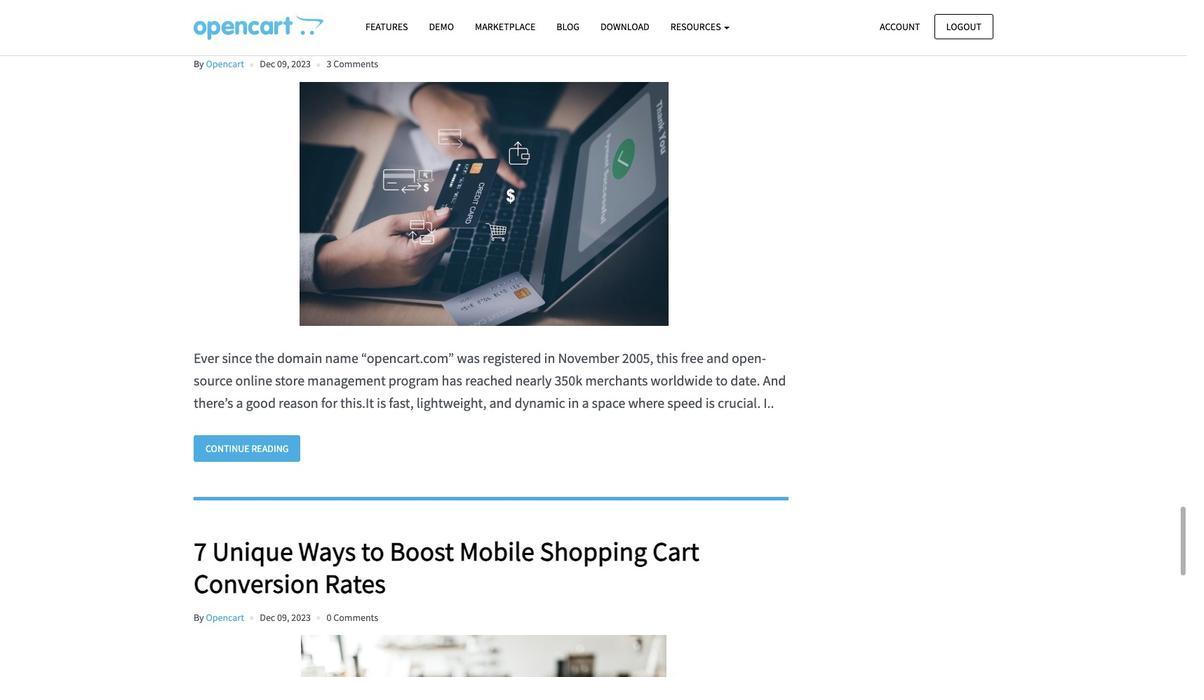 Task type: locate. For each thing, give the bounding box(es) containing it.
1 vertical spatial by opencart
[[194, 612, 244, 624]]

7 unique ways to boost mobile shopping cart conversion rates
[[194, 535, 699, 600]]

1 horizontal spatial is
[[706, 394, 715, 412]]

this
[[656, 349, 678, 367]]

a left good
[[236, 394, 243, 412]]

dec 09, 2023 for unique
[[260, 612, 311, 624]]

cart
[[653, 535, 699, 568]]

09, down conversion magic
[[277, 58, 289, 70]]

dec
[[260, 58, 275, 70], [260, 612, 275, 624]]

a
[[236, 394, 243, 412], [582, 394, 589, 412]]

0
[[327, 612, 331, 624]]

dec left 0
[[260, 612, 275, 624]]

2 opencart from the top
[[206, 612, 244, 624]]

reading
[[251, 442, 289, 455]]

reason
[[279, 394, 318, 412]]

and
[[706, 349, 729, 367], [489, 394, 512, 412]]

conversion
[[194, 14, 319, 47], [194, 567, 319, 600]]

0 vertical spatial to
[[716, 372, 728, 389]]

0 vertical spatial in
[[544, 349, 555, 367]]

free
[[681, 349, 704, 367]]

1 vertical spatial and
[[489, 394, 512, 412]]

1 by from the top
[[194, 58, 204, 70]]

1 horizontal spatial a
[[582, 394, 589, 412]]

0 vertical spatial by
[[194, 58, 204, 70]]

comments right 3
[[333, 58, 378, 70]]

0 vertical spatial 2023
[[291, 58, 311, 70]]

1 vertical spatial opencart
[[206, 612, 244, 624]]

2 comments from the top
[[333, 612, 378, 624]]

resources link
[[660, 15, 741, 39]]

good
[[246, 394, 276, 412]]

0 vertical spatial conversion
[[194, 14, 319, 47]]

1 vertical spatial to
[[361, 535, 384, 568]]

1 dec 09, 2023 from the top
[[260, 58, 311, 70]]

2 conversion from the top
[[194, 567, 319, 600]]

2023
[[291, 58, 311, 70], [291, 612, 311, 624]]

0 vertical spatial opencart link
[[206, 58, 244, 70]]

2 by opencart from the top
[[194, 612, 244, 624]]

2 09, from the top
[[277, 612, 289, 624]]

1 09, from the top
[[277, 58, 289, 70]]

is right speed
[[706, 394, 715, 412]]

online
[[235, 372, 272, 389]]

to right ways
[[361, 535, 384, 568]]

1 vertical spatial dec
[[260, 612, 275, 624]]

1 by opencart from the top
[[194, 58, 244, 70]]

by opencart down the opencart - blog image
[[194, 58, 244, 70]]

continue reading
[[206, 442, 289, 455]]

0 vertical spatial 09,
[[277, 58, 289, 70]]

conversion inside the 7 unique ways to boost mobile shopping cart conversion rates
[[194, 567, 319, 600]]

features
[[366, 20, 408, 33]]

7 unique ways to boost mobile shopping cart conversion rates link
[[194, 535, 788, 600]]

09,
[[277, 58, 289, 70], [277, 612, 289, 624]]

management
[[307, 372, 386, 389]]

by opencart down 7
[[194, 612, 244, 624]]

demo
[[429, 20, 454, 33]]

is
[[377, 394, 386, 412], [706, 394, 715, 412]]

1 opencart link from the top
[[206, 58, 244, 70]]

dec 09, 2023 left 0
[[260, 612, 311, 624]]

1 vertical spatial opencart link
[[206, 612, 244, 624]]

fast,
[[389, 394, 414, 412]]

by for 7 unique ways to boost mobile shopping cart conversion rates
[[194, 612, 204, 624]]

1 vertical spatial comments
[[333, 612, 378, 624]]

by opencart for conversion magic
[[194, 58, 244, 70]]

to left date.
[[716, 372, 728, 389]]

comments
[[333, 58, 378, 70], [333, 612, 378, 624]]

has
[[442, 372, 462, 389]]

0 vertical spatial by opencart
[[194, 58, 244, 70]]

0 vertical spatial opencart
[[206, 58, 244, 70]]

2 by from the top
[[194, 612, 204, 624]]

a left the space
[[582, 394, 589, 412]]

download link
[[590, 15, 660, 39]]

speed
[[667, 394, 703, 412]]

comments right 0
[[333, 612, 378, 624]]

0 vertical spatial dec
[[260, 58, 275, 70]]

2 dec from the top
[[260, 612, 275, 624]]

0 vertical spatial and
[[706, 349, 729, 367]]

1 vertical spatial conversion
[[194, 567, 319, 600]]

0 horizontal spatial to
[[361, 535, 384, 568]]

opencart for conversion magic
[[206, 58, 244, 70]]

2 a from the left
[[582, 394, 589, 412]]

1 vertical spatial dec 09, 2023
[[260, 612, 311, 624]]

opencart
[[206, 58, 244, 70], [206, 612, 244, 624]]

by
[[194, 58, 204, 70], [194, 612, 204, 624]]

0 horizontal spatial a
[[236, 394, 243, 412]]

dec for unique
[[260, 612, 275, 624]]

0 vertical spatial dec 09, 2023
[[260, 58, 311, 70]]

conversion magic image
[[194, 82, 775, 326]]

space
[[592, 394, 625, 412]]

350k
[[555, 372, 582, 389]]

0 horizontal spatial is
[[377, 394, 386, 412]]

1 vertical spatial 09,
[[277, 612, 289, 624]]

1 vertical spatial by
[[194, 612, 204, 624]]

09, for magic
[[277, 58, 289, 70]]

and down reached
[[489, 394, 512, 412]]

continue reading link
[[194, 435, 301, 462]]

dec down the opencart - blog image
[[260, 58, 275, 70]]

2 dec 09, 2023 from the top
[[260, 612, 311, 624]]

by opencart for 7 unique ways to boost mobile shopping cart conversion rates
[[194, 612, 244, 624]]

0 horizontal spatial and
[[489, 394, 512, 412]]

features link
[[355, 15, 419, 39]]

in
[[544, 349, 555, 367], [568, 394, 579, 412]]

to inside ever since the domain name "opencart.com" was registered in november 2005, this free and open- source online store management program has reached nearly 350k merchants worldwide to date. and there's a good reason for this.it is fast, lightweight, and dynamic in a space where speed is crucial. i..
[[716, 372, 728, 389]]

source
[[194, 372, 233, 389]]

where
[[628, 394, 665, 412]]

1 opencart from the top
[[206, 58, 244, 70]]

1 dec from the top
[[260, 58, 275, 70]]

account
[[880, 20, 920, 33]]

1 comments from the top
[[333, 58, 378, 70]]

and right 'free'
[[706, 349, 729, 367]]

in up nearly
[[544, 349, 555, 367]]

3 comments
[[327, 58, 378, 70]]

0 vertical spatial comments
[[333, 58, 378, 70]]

2023 left 0
[[291, 612, 311, 624]]

dec 09, 2023 down conversion magic
[[260, 58, 311, 70]]

1 horizontal spatial to
[[716, 372, 728, 389]]

1 vertical spatial in
[[568, 394, 579, 412]]

1 2023 from the top
[[291, 58, 311, 70]]

mobile
[[459, 535, 534, 568]]

1 vertical spatial 2023
[[291, 612, 311, 624]]

09, left 0
[[277, 612, 289, 624]]

there's
[[194, 394, 233, 412]]

2023 left 3
[[291, 58, 311, 70]]

to
[[716, 372, 728, 389], [361, 535, 384, 568]]

2 opencart link from the top
[[206, 612, 244, 624]]

by opencart
[[194, 58, 244, 70], [194, 612, 244, 624]]

ever since the domain name "opencart.com" was registered in november 2005, this free and open- source online store management program has reached nearly 350k merchants worldwide to date. and there's a good reason for this.it is fast, lightweight, and dynamic in a space where speed is crucial. i..
[[194, 349, 786, 412]]

2 2023 from the top
[[291, 612, 311, 624]]

in down 350k on the left bottom
[[568, 394, 579, 412]]

opencart link
[[206, 58, 244, 70], [206, 612, 244, 624]]

dec 09, 2023
[[260, 58, 311, 70], [260, 612, 311, 624]]

opencart link for conversion magic
[[206, 58, 244, 70]]

1 horizontal spatial and
[[706, 349, 729, 367]]

program
[[388, 372, 439, 389]]

is left fast,
[[377, 394, 386, 412]]



Task type: vqa. For each thing, say whether or not it's contained in the screenshot.
09, for Unique
yes



Task type: describe. For each thing, give the bounding box(es) containing it.
date.
[[731, 372, 760, 389]]

"opencart.com"
[[361, 349, 454, 367]]

was
[[457, 349, 480, 367]]

store
[[275, 372, 305, 389]]

nearly
[[515, 372, 552, 389]]

1 conversion from the top
[[194, 14, 319, 47]]

download
[[601, 20, 649, 33]]

3
[[327, 58, 331, 70]]

dynamic
[[515, 394, 565, 412]]

0 comments
[[327, 612, 378, 624]]

for
[[321, 394, 338, 412]]

2023 for unique
[[291, 612, 311, 624]]

domain
[[277, 349, 322, 367]]

merchants
[[585, 372, 648, 389]]

open-
[[732, 349, 766, 367]]

by for conversion magic
[[194, 58, 204, 70]]

logout
[[946, 20, 982, 33]]

dec for magic
[[260, 58, 275, 70]]

2023 for magic
[[291, 58, 311, 70]]

the
[[255, 349, 274, 367]]

to inside the 7 unique ways to boost mobile shopping cart conversion rates
[[361, 535, 384, 568]]

1 a from the left
[[236, 394, 243, 412]]

reached
[[465, 372, 512, 389]]

continue
[[206, 442, 249, 455]]

unique
[[212, 535, 293, 568]]

resources
[[671, 20, 723, 33]]

shopping
[[540, 535, 647, 568]]

2005,
[[622, 349, 654, 367]]

opencart - blog image
[[194, 15, 323, 40]]

1 is from the left
[[377, 394, 386, 412]]

ever
[[194, 349, 219, 367]]

blog
[[557, 20, 579, 33]]

account link
[[868, 14, 932, 39]]

november
[[558, 349, 619, 367]]

2 is from the left
[[706, 394, 715, 412]]

conversion magic link
[[194, 14, 788, 47]]

i..
[[763, 394, 774, 412]]

blog link
[[546, 15, 590, 39]]

and
[[763, 372, 786, 389]]

conversion magic
[[194, 14, 390, 47]]

09, for unique
[[277, 612, 289, 624]]

comments for unique
[[333, 612, 378, 624]]

dec 09, 2023 for magic
[[260, 58, 311, 70]]

0 horizontal spatial in
[[544, 349, 555, 367]]

worldwide
[[651, 372, 713, 389]]

7
[[194, 535, 207, 568]]

name
[[325, 349, 358, 367]]

opencart for 7 unique ways to boost mobile shopping cart conversion rates
[[206, 612, 244, 624]]

magic
[[325, 14, 390, 47]]

logout link
[[934, 14, 993, 39]]

since
[[222, 349, 252, 367]]

this.it
[[340, 394, 374, 412]]

lightweight,
[[417, 394, 487, 412]]

demo link
[[419, 15, 464, 39]]

rates
[[325, 567, 386, 600]]

1 horizontal spatial in
[[568, 394, 579, 412]]

opencart link for 7 unique ways to boost mobile shopping cart conversion rates
[[206, 612, 244, 624]]

comments for magic
[[333, 58, 378, 70]]

7 unique ways to boost mobile shopping cart conversion rates image
[[194, 635, 775, 678]]

crucial.
[[718, 394, 761, 412]]

marketplace link
[[464, 15, 546, 39]]

ways
[[298, 535, 356, 568]]

boost
[[390, 535, 454, 568]]

marketplace
[[475, 20, 536, 33]]

registered
[[483, 349, 541, 367]]



